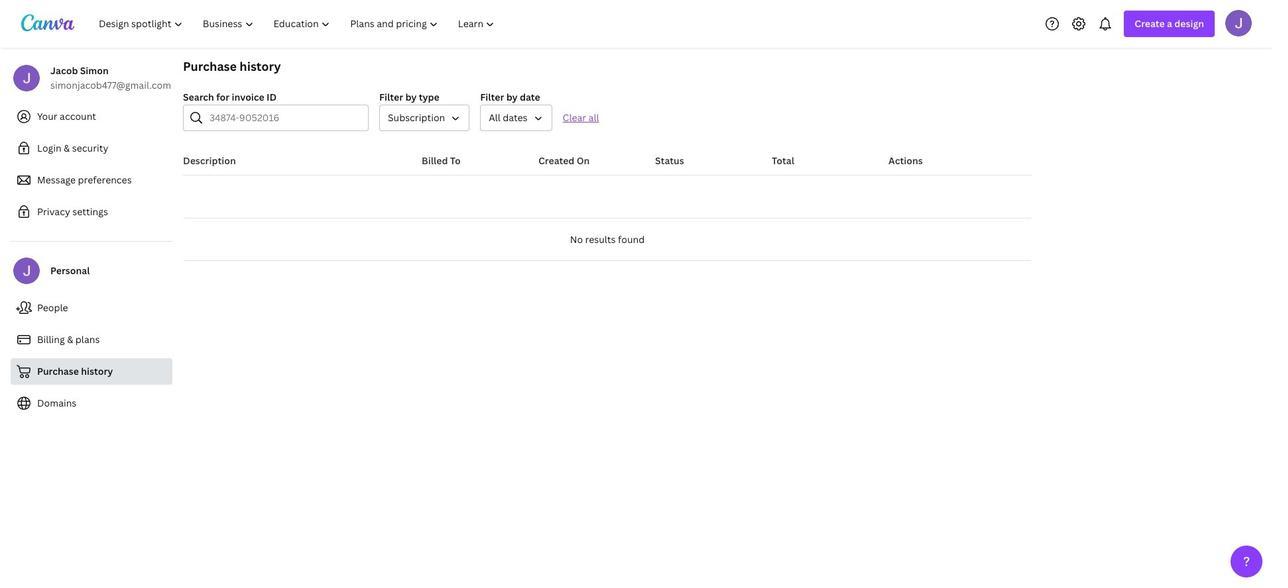 Task type: locate. For each thing, give the bounding box(es) containing it.
top level navigation element
[[90, 11, 506, 37]]

None button
[[379, 105, 470, 131], [480, 105, 552, 131], [379, 105, 470, 131], [480, 105, 552, 131]]



Task type: describe. For each thing, give the bounding box(es) containing it.
34874-9052016 text field
[[210, 105, 360, 131]]

jacob simon image
[[1225, 10, 1252, 36]]



Task type: vqa. For each thing, say whether or not it's contained in the screenshot.
'first'
no



